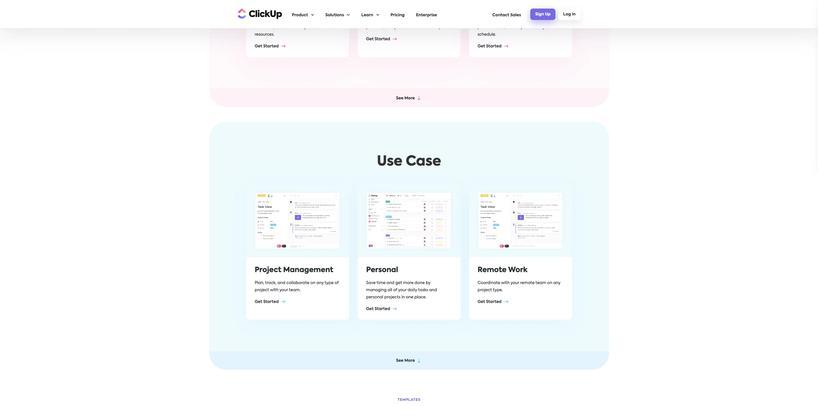 Task type: locate. For each thing, give the bounding box(es) containing it.
sign up button
[[530, 9, 556, 20]]

pricing
[[391, 13, 405, 17]]

main navigation element
[[292, 0, 581, 28]]

get started down resources.
[[255, 44, 279, 48]]

1 project from the left
[[255, 288, 269, 292]]

team inside "coordinate with your remote team on any project type."
[[536, 281, 546, 285]]

1 horizontal spatial project
[[478, 288, 492, 292]]

place. down tasks
[[414, 295, 427, 299]]

0 horizontal spatial with
[[270, 288, 279, 292]]

roadmaps,
[[401, 18, 422, 22]]

of for managing
[[393, 288, 397, 292]]

on
[[310, 281, 315, 285], [547, 281, 552, 285]]

1 vertical spatial with
[[270, 288, 279, 292]]

2 see more from the top
[[396, 359, 415, 363]]

started down type.
[[486, 300, 502, 304]]

1 vertical spatial one
[[406, 295, 413, 299]]

1 vertical spatial place.
[[414, 295, 427, 299]]

of inside save time and get more done by managing all of your daily tasks and personal projects in one place.
[[393, 288, 397, 292]]

get down resources.
[[255, 44, 262, 48]]

performance,
[[478, 25, 505, 29]]

project down coordinate at the bottom right of the page
[[478, 288, 492, 292]]

project
[[255, 267, 281, 274]]

started down the track,
[[263, 300, 279, 304]]

type.
[[493, 288, 503, 292]]

get started link down resources.
[[255, 44, 289, 48]]

see more for 2nd see more link from the top
[[396, 359, 415, 363]]

get started down schedule.
[[478, 44, 502, 48]]

see more
[[396, 96, 415, 100], [396, 359, 415, 363]]

1 horizontal spatial on
[[547, 281, 552, 285]]

solutions
[[325, 13, 344, 17]]

case
[[406, 155, 441, 169]]

any
[[316, 281, 324, 285], [553, 281, 561, 285]]

solutions button
[[325, 0, 350, 28]]

project down plan,
[[255, 288, 269, 292]]

your down product
[[394, 25, 403, 29]]

1 any from the left
[[316, 281, 324, 285]]

1 vertical spatial see
[[396, 359, 404, 363]]

0 horizontal spatial on
[[310, 281, 315, 285]]

sign
[[535, 12, 544, 16]]

get for personal
[[366, 307, 374, 311]]

get started link down schedule.
[[478, 44, 512, 48]]

0 horizontal spatial team
[[404, 25, 414, 29]]

project
[[255, 288, 269, 292], [478, 288, 492, 292]]

started
[[375, 37, 390, 41], [263, 44, 279, 48], [486, 44, 502, 48], [263, 300, 279, 304], [486, 300, 502, 304], [375, 307, 390, 311]]

contact sales link
[[492, 0, 521, 28]]

one inside save time and get more done by managing all of your daily tasks and personal projects in one place.
[[406, 295, 413, 299]]

get down plan,
[[255, 300, 262, 304]]

0 vertical spatial of
[[538, 25, 542, 29]]

your left "remote"
[[511, 281, 519, 285]]

in right the log
[[572, 12, 576, 16]]

1 more from the top
[[404, 96, 415, 100]]

log
[[563, 12, 571, 16]]

1 horizontal spatial place.
[[439, 25, 451, 29]]

your left team.
[[280, 288, 288, 292]]

2 vertical spatial in
[[402, 295, 405, 299]]

team
[[404, 25, 414, 29], [536, 281, 546, 285]]

of inside organize lesson plans, track student performance, and stay ahead of your class schedule.
[[538, 25, 542, 29]]

streamline
[[255, 18, 276, 22]]

see more link
[[209, 89, 609, 107], [209, 351, 609, 370]]

get started
[[366, 37, 390, 41], [255, 44, 279, 48], [478, 44, 502, 48], [255, 300, 279, 304], [478, 300, 502, 304], [366, 307, 390, 311]]

all
[[420, 25, 425, 29], [388, 288, 392, 292]]

1 horizontal spatial in
[[426, 25, 430, 29]]

and right the track,
[[278, 281, 285, 285]]

all up projects
[[388, 288, 392, 292]]

design
[[255, 4, 280, 11]]

2 any from the left
[[553, 281, 561, 285]]

0 vertical spatial with
[[501, 281, 510, 285]]

1 on from the left
[[310, 281, 315, 285]]

of down student on the top right
[[538, 25, 542, 29]]

by
[[426, 281, 431, 285]]

0 horizontal spatial in
[[402, 295, 405, 299]]

started for personal
[[375, 307, 390, 311]]

enterprise
[[416, 13, 437, 17]]

use case
[[377, 155, 441, 169]]

your inside manage product roadmaps, development priorities, and your team — all in one place.
[[394, 25, 403, 29]]

0 vertical spatial more
[[404, 96, 415, 100]]

1 vertical spatial team
[[536, 281, 546, 285]]

started down schedule.
[[486, 44, 502, 48]]

0 vertical spatial one
[[430, 25, 438, 29]]

more
[[404, 96, 415, 100], [404, 359, 415, 363]]

on right "remote"
[[547, 281, 552, 285]]

get started link down type.
[[478, 300, 512, 304]]

product button
[[292, 0, 314, 28]]

one inside manage product roadmaps, development priorities, and your team — all in one place.
[[430, 25, 438, 29]]

1 see more link from the top
[[209, 89, 609, 107]]

1 horizontal spatial one
[[430, 25, 438, 29]]

2 vertical spatial of
[[393, 288, 397, 292]]

of up projects
[[393, 288, 397, 292]]

one down daily
[[406, 295, 413, 299]]

see more for 1st see more link from the top
[[396, 96, 415, 100]]

0 horizontal spatial place.
[[414, 295, 427, 299]]

get started down type.
[[478, 300, 502, 304]]

remote work
[[478, 267, 528, 274]]

time
[[377, 281, 386, 285]]

project inside plan, track, and collaborate on any type of project with your team.
[[255, 288, 269, 292]]

1 see from the top
[[396, 96, 404, 100]]

get started link for design
[[255, 44, 289, 48]]

and left stay
[[506, 25, 514, 29]]

get started down personal
[[366, 307, 390, 311]]

class
[[552, 25, 562, 29]]

0 vertical spatial see more
[[396, 96, 415, 100]]

1 horizontal spatial team
[[536, 281, 546, 285]]

get started link for personal
[[366, 307, 400, 311]]

feedback,
[[255, 25, 275, 29]]

with
[[501, 281, 510, 285], [270, 288, 279, 292]]

in right projects
[[402, 295, 405, 299]]

all right —
[[420, 25, 425, 29]]

of right type
[[335, 281, 339, 285]]

see for 1st see more link from the top
[[396, 96, 404, 100]]

your down 'get'
[[398, 288, 407, 292]]

more for 1st see more link from the top
[[404, 96, 415, 100]]

one down development
[[430, 25, 438, 29]]

save time and get more done by managing all of your daily tasks and personal projects in one place.
[[366, 281, 437, 299]]

one
[[430, 25, 438, 29], [406, 295, 413, 299]]

your down student on the top right
[[543, 25, 551, 29]]

0 vertical spatial place.
[[439, 25, 451, 29]]

plan, track, and collaborate on any type of project with your team.
[[255, 281, 339, 292]]

with down the track,
[[270, 288, 279, 292]]

get started link
[[366, 37, 400, 41], [255, 44, 289, 48], [478, 44, 512, 48], [255, 300, 289, 304], [478, 300, 512, 304], [366, 307, 400, 311]]

started down personal
[[375, 307, 390, 311]]

get down coordinate at the bottom right of the page
[[478, 300, 485, 304]]

get
[[366, 37, 374, 41], [255, 44, 262, 48], [478, 44, 485, 48], [255, 300, 262, 304], [478, 300, 485, 304], [366, 307, 374, 311]]

1 vertical spatial of
[[335, 281, 339, 285]]

with inside plan, track, and collaborate on any type of project with your team.
[[270, 288, 279, 292]]

save
[[366, 281, 376, 285]]

2 on from the left
[[547, 281, 552, 285]]

0 horizontal spatial one
[[406, 295, 413, 299]]

0 horizontal spatial any
[[316, 281, 324, 285]]

0 vertical spatial team
[[404, 25, 414, 29]]

1 horizontal spatial with
[[501, 281, 510, 285]]

in inside manage product roadmaps, development priorities, and your team — all in one place.
[[426, 25, 430, 29]]

plan,
[[255, 281, 264, 285]]

stay
[[515, 25, 523, 29]]

1 vertical spatial see more
[[396, 359, 415, 363]]

project management
[[255, 267, 333, 274]]

coordinate
[[478, 281, 500, 285]]

get started link down the track,
[[255, 300, 289, 304]]

2 see from the top
[[396, 359, 404, 363]]

get started link for remote work
[[478, 300, 512, 304]]

your inside plan, track, and collaborate on any type of project with your team.
[[280, 288, 288, 292]]

in right —
[[426, 25, 430, 29]]

get started for project management
[[255, 300, 279, 304]]

get started down the track,
[[255, 300, 279, 304]]

2 more from the top
[[404, 359, 415, 363]]

with up type.
[[501, 281, 510, 285]]

get down personal
[[366, 307, 374, 311]]

and left 'maximize'
[[276, 25, 284, 29]]

0 horizontal spatial of
[[335, 281, 339, 285]]

learn
[[361, 13, 373, 17]]

2 horizontal spatial of
[[538, 25, 542, 29]]

in inside save time and get more done by managing all of your daily tasks and personal projects in one place.
[[402, 295, 405, 299]]

work
[[508, 267, 528, 274]]

and inside manage product roadmaps, development priorities, and your team — all in one place.
[[385, 25, 393, 29]]

and down product
[[385, 25, 393, 29]]

see
[[396, 96, 404, 100], [396, 359, 404, 363]]

and
[[276, 25, 284, 29], [385, 25, 393, 29], [506, 25, 514, 29], [278, 281, 285, 285], [387, 281, 394, 285], [429, 288, 437, 292]]

ahead
[[524, 25, 537, 29]]

on down management
[[310, 281, 315, 285]]

place.
[[439, 25, 451, 29], [414, 295, 427, 299]]

get started link down personal
[[366, 307, 400, 311]]

1 see more from the top
[[396, 96, 415, 100]]

schedule.
[[478, 33, 496, 37]]

your inside organize lesson plans, track student performance, and stay ahead of your class schedule.
[[543, 25, 551, 29]]

0 vertical spatial all
[[420, 25, 425, 29]]

team right "remote"
[[536, 281, 546, 285]]

1 vertical spatial see more link
[[209, 351, 609, 370]]

2 project from the left
[[478, 288, 492, 292]]

your inside save time and get more done by managing all of your daily tasks and personal projects in one place.
[[398, 288, 407, 292]]

get started for design
[[255, 44, 279, 48]]

1 horizontal spatial of
[[393, 288, 397, 292]]

team down roadmaps, at the top of the page
[[404, 25, 414, 29]]

1 vertical spatial in
[[426, 25, 430, 29]]

started down resources.
[[263, 44, 279, 48]]

get for project management
[[255, 300, 262, 304]]

more for 2nd see more link from the top
[[404, 359, 415, 363]]

0 vertical spatial see more link
[[209, 89, 609, 107]]

product
[[292, 13, 308, 17]]

1 horizontal spatial any
[[553, 281, 561, 285]]

0 horizontal spatial all
[[388, 288, 392, 292]]

more
[[403, 281, 414, 285]]

get started down priorities,
[[366, 37, 390, 41]]

place. down development
[[439, 25, 451, 29]]

on inside plan, track, and collaborate on any type of project with your team.
[[310, 281, 315, 285]]

1 horizontal spatial all
[[420, 25, 425, 29]]

manage
[[366, 18, 383, 22]]

daily
[[408, 288, 417, 292]]

place. inside manage product roadmaps, development priorities, and your team — all in one place.
[[439, 25, 451, 29]]

2 horizontal spatial in
[[572, 12, 576, 16]]

0 vertical spatial see
[[396, 96, 404, 100]]

in
[[572, 12, 576, 16], [426, 25, 430, 29], [402, 295, 405, 299]]

list
[[292, 0, 492, 28]]

0 horizontal spatial project
[[255, 288, 269, 292]]

team inside manage product roadmaps, development priorities, and your team — all in one place.
[[404, 25, 414, 29]]

on inside "coordinate with your remote team on any project type."
[[547, 281, 552, 285]]

any inside plan, track, and collaborate on any type of project with your team.
[[316, 281, 324, 285]]

get started link for project management
[[255, 300, 289, 304]]

of
[[538, 25, 542, 29], [335, 281, 339, 285], [393, 288, 397, 292]]

streamline your design process, share feedback, and maximize your team's resources.
[[255, 18, 329, 37]]

1 vertical spatial more
[[404, 359, 415, 363]]

1 vertical spatial all
[[388, 288, 392, 292]]



Task type: vqa. For each thing, say whether or not it's contained in the screenshot.
Mind Map tool tip image
no



Task type: describe. For each thing, give the bounding box(es) containing it.
started down priorities,
[[375, 37, 390, 41]]

all inside manage product roadmaps, development priorities, and your team — all in one place.
[[420, 25, 425, 29]]

track,
[[265, 281, 277, 285]]

product
[[384, 18, 400, 22]]

log in link
[[558, 9, 581, 20]]

templates
[[398, 399, 421, 402]]

get for remote work
[[478, 300, 485, 304]]

get started link down priorities,
[[366, 37, 400, 41]]

started for remote work
[[486, 300, 502, 304]]

of inside plan, track, and collaborate on any type of project with your team.
[[335, 281, 339, 285]]

tasks
[[418, 288, 428, 292]]

lesson
[[497, 18, 509, 22]]

and down by
[[429, 288, 437, 292]]

your inside "coordinate with your remote team on any project type."
[[511, 281, 519, 285]]

coordinate with your remote team on any project type.
[[478, 281, 561, 292]]

plans,
[[510, 18, 521, 22]]

up
[[545, 12, 551, 16]]

team's
[[314, 25, 327, 29]]

contact
[[492, 13, 509, 17]]

your left design
[[277, 18, 285, 22]]

of for stay
[[538, 25, 542, 29]]

personal image
[[363, 189, 456, 253]]

started for project management
[[263, 300, 279, 304]]

any inside "coordinate with your remote team on any project type."
[[553, 281, 561, 285]]

use
[[377, 155, 402, 169]]

started for design
[[263, 44, 279, 48]]

list containing product
[[292, 0, 492, 28]]

project inside "coordinate with your remote team on any project type."
[[478, 288, 492, 292]]

personal
[[366, 295, 383, 299]]

design
[[286, 18, 300, 22]]

get
[[395, 281, 402, 285]]

development
[[423, 18, 449, 22]]

remote work image
[[474, 189, 567, 253]]

team.
[[289, 288, 301, 292]]

contact sales
[[492, 13, 521, 17]]

sales
[[510, 13, 521, 17]]

2 see more link from the top
[[209, 351, 609, 370]]

track
[[522, 18, 533, 22]]

get started for remote work
[[478, 300, 502, 304]]

your down process, on the top
[[304, 25, 313, 29]]

manage product roadmaps, development priorities, and your team — all in one place.
[[366, 18, 451, 29]]

projects
[[384, 295, 401, 299]]

learn button
[[361, 0, 379, 28]]

remote
[[520, 281, 535, 285]]

personal
[[366, 267, 398, 274]]

organize lesson plans, track student performance, and stay ahead of your class schedule.
[[478, 18, 562, 37]]

and inside organize lesson plans, track student performance, and stay ahead of your class schedule.
[[506, 25, 514, 29]]

process,
[[301, 18, 317, 22]]

resources.
[[255, 33, 274, 37]]

with inside "coordinate with your remote team on any project type."
[[501, 281, 510, 285]]

and inside plan, track, and collaborate on any type of project with your team.
[[278, 281, 285, 285]]

get for design
[[255, 44, 262, 48]]

student
[[534, 18, 549, 22]]

share
[[318, 18, 329, 22]]

managing
[[366, 288, 387, 292]]

collaborate
[[286, 281, 309, 285]]

project management image
[[251, 189, 344, 253]]

see for 2nd see more link from the top
[[396, 359, 404, 363]]

get started for personal
[[366, 307, 390, 311]]

sign up
[[535, 12, 551, 16]]

get down schedule.
[[478, 44, 485, 48]]

organize
[[478, 18, 496, 22]]

management
[[283, 267, 333, 274]]

and inside streamline your design process, share feedback, and maximize your team's resources.
[[276, 25, 284, 29]]

enterprise link
[[416, 0, 437, 28]]

maximize
[[284, 25, 303, 29]]

type
[[325, 281, 334, 285]]

priorities,
[[366, 25, 384, 29]]

—
[[415, 25, 419, 29]]

done
[[415, 281, 425, 285]]

pricing link
[[391, 0, 405, 28]]

and left 'get'
[[387, 281, 394, 285]]

remote
[[478, 267, 507, 274]]

log in
[[563, 12, 576, 16]]

0 vertical spatial in
[[572, 12, 576, 16]]

place. inside save time and get more done by managing all of your daily tasks and personal projects in one place.
[[414, 295, 427, 299]]

get down priorities,
[[366, 37, 374, 41]]

all inside save time and get more done by managing all of your daily tasks and personal projects in one place.
[[388, 288, 392, 292]]



